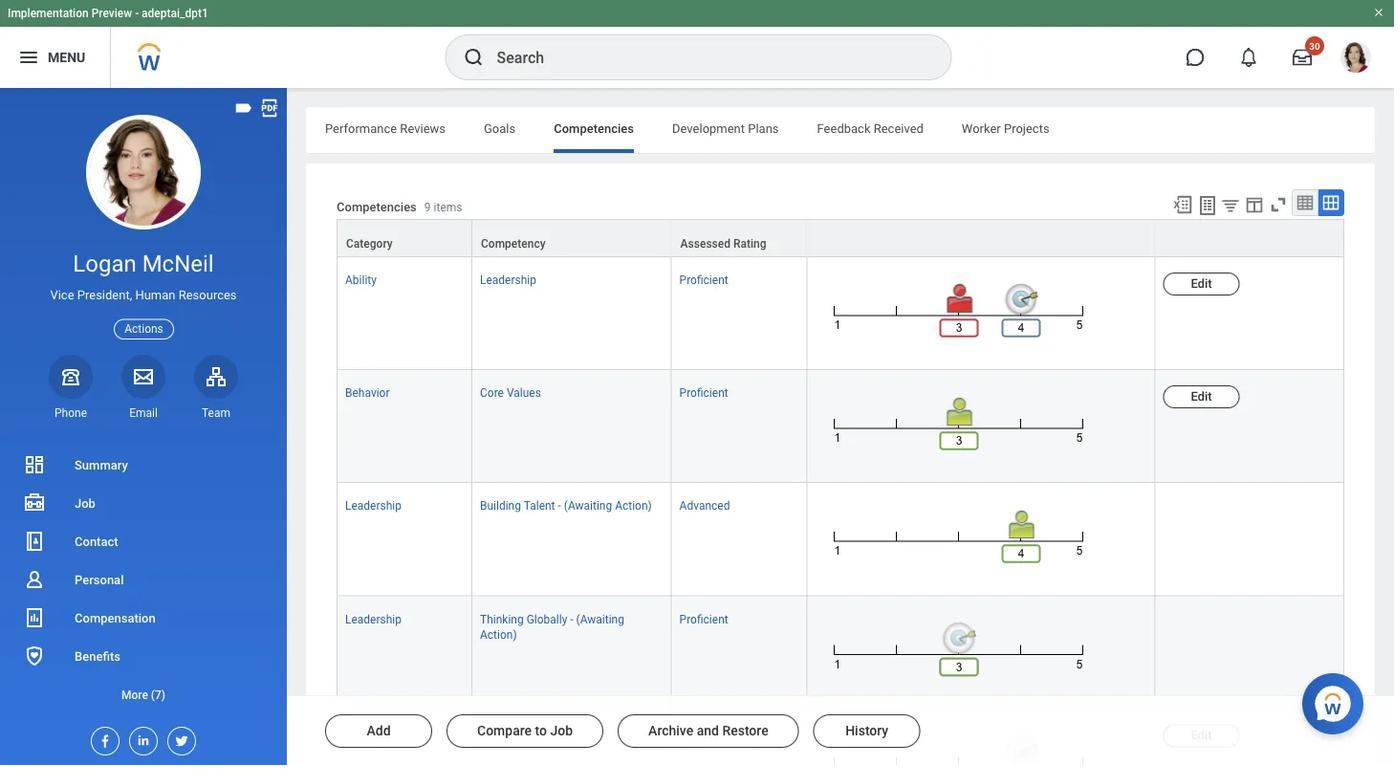 Task type: describe. For each thing, give the bounding box(es) containing it.
assessed rating
[[681, 237, 766, 251]]

expand table image
[[1322, 193, 1341, 212]]

phone image
[[57, 365, 84, 388]]

close environment banner image
[[1373, 7, 1385, 18]]

cell for proficient
[[1156, 596, 1345, 709]]

logan mcneil
[[73, 250, 214, 277]]

2 edit button from the top
[[1163, 386, 1240, 408]]

add button
[[325, 714, 432, 748]]

talent
[[524, 499, 555, 513]]

assessed rating button
[[672, 220, 807, 256]]

leadership link for thinking
[[345, 609, 402, 626]]

goals
[[484, 121, 516, 135]]

proficient for thinking globally - (awaiting action)
[[680, 612, 728, 626]]

performance
[[325, 121, 397, 135]]

edit for proficient
[[1191, 276, 1212, 291]]

development plans
[[672, 121, 779, 135]]

menu banner
[[0, 0, 1394, 88]]

feedback
[[817, 121, 871, 135]]

team logan mcneil element
[[194, 405, 238, 421]]

edit for advanced
[[1191, 728, 1212, 742]]

vice
[[50, 288, 74, 302]]

preview
[[91, 7, 132, 20]]

management
[[522, 725, 589, 739]]

email logan mcneil element
[[121, 405, 165, 421]]

proficient link for leadership
[[680, 270, 728, 287]]

9
[[424, 200, 431, 214]]

proficient link for thinking globally - (awaiting action)
[[680, 609, 728, 626]]

thinking globally - (awaiting action)
[[480, 612, 624, 641]]

performance reviews
[[325, 121, 446, 135]]

behavior link
[[345, 383, 390, 400]]

table image
[[1296, 193, 1315, 212]]

add
[[367, 723, 391, 739]]

3 edit row from the top
[[337, 709, 1345, 765]]

to
[[535, 723, 547, 739]]

assessed
[[681, 237, 731, 251]]

human
[[135, 288, 175, 302]]

proficient for core values
[[680, 387, 728, 400]]

plans
[[748, 121, 779, 135]]

select to filter grid data image
[[1220, 195, 1241, 215]]

category
[[346, 237, 393, 251]]

- for globally
[[570, 612, 573, 626]]

restore
[[722, 723, 769, 739]]

core values link
[[480, 383, 541, 400]]

logan
[[73, 250, 136, 277]]

personal image
[[23, 568, 46, 591]]

(awaiting for globally
[[576, 612, 624, 626]]

phone
[[55, 406, 87, 420]]

menu button
[[0, 27, 110, 88]]

advanced link for building talent - (awaiting action)
[[680, 496, 730, 513]]

email button
[[121, 355, 165, 421]]

leadership link for building
[[345, 496, 402, 513]]

projects
[[1004, 121, 1050, 135]]

worker projects
[[962, 121, 1050, 135]]

tab list containing performance reviews
[[306, 107, 1375, 153]]

development
[[672, 121, 745, 135]]

globally
[[527, 612, 567, 626]]

competency button
[[472, 220, 671, 256]]

actions button
[[114, 319, 174, 339]]

items
[[434, 200, 462, 214]]

fullscreen image
[[1268, 194, 1289, 215]]

edit button for advanced
[[1163, 724, 1240, 747]]

- for talent
[[558, 499, 561, 513]]

thinking
[[480, 612, 524, 626]]

more
[[121, 688, 148, 701]]

edit button for proficient
[[1163, 273, 1240, 296]]

core
[[480, 387, 504, 400]]

job inside button
[[550, 723, 573, 739]]

benefits link
[[0, 637, 287, 675]]

personal
[[75, 572, 124, 587]]

mcneil
[[142, 250, 214, 277]]

change
[[480, 725, 519, 739]]

view printable version (pdf) image
[[259, 98, 280, 119]]

proficient link for core values
[[680, 383, 728, 400]]

job link
[[0, 484, 287, 522]]

team link
[[194, 355, 238, 421]]

adeptai_dpt1
[[142, 7, 208, 20]]

more (7) button
[[0, 683, 287, 706]]

cell for advanced
[[1156, 483, 1345, 596]]

job inside navigation pane region
[[75, 496, 96, 510]]

vice president, human resources
[[50, 288, 237, 302]]

skill
[[345, 725, 366, 739]]

worker
[[962, 121, 1001, 135]]

skill link
[[345, 721, 366, 739]]

2 edit from the top
[[1191, 389, 1212, 403]]

facebook image
[[92, 728, 113, 749]]

1 edit row from the top
[[337, 257, 1345, 370]]

building talent - (awaiting action) link
[[480, 496, 652, 513]]

building
[[480, 499, 521, 513]]

benefits image
[[23, 645, 46, 668]]

category button
[[338, 220, 471, 256]]



Task type: locate. For each thing, give the bounding box(es) containing it.
values
[[507, 387, 541, 400]]

0 vertical spatial advanced link
[[680, 496, 730, 513]]

feedback received
[[817, 121, 924, 135]]

2 vertical spatial -
[[570, 612, 573, 626]]

toolbar
[[1164, 189, 1345, 219]]

0 vertical spatial leadership link
[[480, 270, 536, 287]]

list
[[0, 446, 287, 713]]

thinking globally - (awaiting action) link
[[480, 609, 624, 641]]

3 proficient link from the top
[[680, 609, 728, 626]]

behavior
[[345, 387, 390, 400]]

1 vertical spatial proficient
[[680, 387, 728, 400]]

0 vertical spatial advanced
[[680, 499, 730, 513]]

archive and restore
[[648, 723, 769, 739]]

1 proficient from the top
[[680, 274, 728, 287]]

search image
[[462, 46, 485, 69]]

tab list
[[306, 107, 1375, 153]]

3 proficient from the top
[[680, 612, 728, 626]]

1 vertical spatial -
[[558, 499, 561, 513]]

inbox large image
[[1293, 48, 1312, 67]]

edit button
[[1163, 273, 1240, 296], [1163, 386, 1240, 408], [1163, 724, 1240, 747]]

received
[[874, 121, 924, 135]]

implementation preview -   adeptai_dpt1
[[8, 7, 208, 20]]

2 advanced link from the top
[[680, 721, 730, 739]]

0 vertical spatial leadership
[[480, 274, 536, 287]]

mail image
[[132, 365, 155, 388]]

summary link
[[0, 446, 287, 484]]

2 vertical spatial leadership link
[[345, 609, 402, 626]]

view team image
[[205, 365, 228, 388]]

-
[[135, 7, 139, 20], [558, 499, 561, 513], [570, 612, 573, 626]]

1 edit from the top
[[1191, 276, 1212, 291]]

0 vertical spatial job
[[75, 496, 96, 510]]

competencies
[[554, 121, 634, 135], [337, 199, 417, 214]]

leadership link
[[480, 270, 536, 287], [345, 496, 402, 513], [345, 609, 402, 626]]

summary image
[[23, 453, 46, 476]]

job right to
[[550, 723, 573, 739]]

2 advanced from the top
[[680, 725, 730, 739]]

proficient link
[[680, 270, 728, 287], [680, 383, 728, 400], [680, 609, 728, 626]]

- for preview
[[135, 7, 139, 20]]

1 vertical spatial advanced
[[680, 725, 730, 739]]

archive and restore button
[[618, 714, 799, 748]]

reviews
[[400, 121, 446, 135]]

edit
[[1191, 276, 1212, 291], [1191, 389, 1212, 403], [1191, 728, 1212, 742]]

- right "globally"
[[570, 612, 573, 626]]

team
[[202, 406, 230, 420]]

1 vertical spatial edit button
[[1163, 386, 1240, 408]]

1 edit button from the top
[[1163, 273, 1240, 296]]

3 row from the top
[[337, 596, 1345, 709]]

edit row
[[337, 257, 1345, 370], [337, 370, 1345, 483], [337, 709, 1345, 765]]

2 vertical spatial edit
[[1191, 728, 1212, 742]]

30 button
[[1281, 36, 1324, 78]]

0 vertical spatial (awaiting
[[564, 499, 612, 513]]

2 edit row from the top
[[337, 370, 1345, 483]]

2 row from the top
[[337, 483, 1345, 596]]

1 vertical spatial leadership
[[345, 499, 402, 513]]

archive
[[648, 723, 694, 739]]

competencies for competencies
[[554, 121, 634, 135]]

cell
[[1156, 483, 1345, 596], [1156, 596, 1345, 709]]

more (7)
[[121, 688, 165, 701]]

proficient inside row
[[680, 612, 728, 626]]

2 vertical spatial leadership
[[345, 612, 402, 626]]

0 vertical spatial -
[[135, 7, 139, 20]]

- right talent
[[558, 499, 561, 513]]

0 vertical spatial proficient link
[[680, 270, 728, 287]]

1 vertical spatial competencies
[[337, 199, 417, 214]]

1 horizontal spatial job
[[550, 723, 573, 739]]

change management
[[480, 725, 589, 739]]

2 proficient link from the top
[[680, 383, 728, 400]]

summary
[[75, 458, 128, 472]]

competencies 9 items
[[337, 199, 462, 214]]

- right preview
[[135, 7, 139, 20]]

personal link
[[0, 560, 287, 599]]

president,
[[77, 288, 132, 302]]

1 horizontal spatial action)
[[615, 499, 652, 513]]

export to worksheets image
[[1196, 194, 1219, 217]]

- inside menu banner
[[135, 7, 139, 20]]

ability
[[345, 274, 377, 287]]

leadership
[[480, 274, 536, 287], [345, 499, 402, 513], [345, 612, 402, 626]]

contact image
[[23, 530, 46, 553]]

justify image
[[17, 46, 40, 69]]

(awaiting inside thinking globally - (awaiting action)
[[576, 612, 624, 626]]

row
[[337, 219, 1345, 257], [337, 483, 1345, 596], [337, 596, 1345, 709]]

contact link
[[0, 522, 287, 560]]

compare to job button
[[447, 714, 604, 748]]

click to view/edit grid preferences image
[[1244, 194, 1265, 215]]

0 horizontal spatial competencies
[[337, 199, 417, 214]]

ability link
[[345, 270, 377, 287]]

0 vertical spatial competencies
[[554, 121, 634, 135]]

action)
[[615, 499, 652, 513], [480, 628, 517, 641]]

0 vertical spatial action)
[[615, 499, 652, 513]]

proficient link inside row
[[680, 609, 728, 626]]

job
[[75, 496, 96, 510], [550, 723, 573, 739]]

compare to job
[[477, 723, 573, 739]]

Search Workday  search field
[[497, 36, 912, 78]]

job image
[[23, 492, 46, 514]]

leadership for thinking
[[345, 612, 402, 626]]

notifications large image
[[1239, 48, 1259, 67]]

1 horizontal spatial -
[[558, 499, 561, 513]]

1 horizontal spatial competencies
[[554, 121, 634, 135]]

1 advanced from the top
[[680, 499, 730, 513]]

2 vertical spatial proficient link
[[680, 609, 728, 626]]

compensation
[[75, 611, 156, 625]]

1 proficient link from the top
[[680, 270, 728, 287]]

phone logan mcneil element
[[49, 405, 93, 421]]

proficient for leadership
[[680, 274, 728, 287]]

1 vertical spatial advanced link
[[680, 721, 730, 739]]

compensation link
[[0, 599, 287, 637]]

action) right talent
[[615, 499, 652, 513]]

competencies inside tab list
[[554, 121, 634, 135]]

change management link
[[480, 721, 589, 739]]

0 horizontal spatial -
[[135, 7, 139, 20]]

action) for building talent - (awaiting action)
[[615, 499, 652, 513]]

menu
[[48, 49, 85, 65]]

2 proficient from the top
[[680, 387, 728, 400]]

core values
[[480, 387, 541, 400]]

leadership for building
[[345, 499, 402, 513]]

(awaiting right talent
[[564, 499, 612, 513]]

action) inside thinking globally - (awaiting action)
[[480, 628, 517, 641]]

history
[[846, 723, 889, 739]]

and
[[697, 723, 719, 739]]

action) down thinking
[[480, 628, 517, 641]]

export to excel image
[[1172, 194, 1193, 215]]

email
[[129, 406, 158, 420]]

compensation image
[[23, 606, 46, 629]]

1 vertical spatial (awaiting
[[576, 612, 624, 626]]

2 horizontal spatial -
[[570, 612, 573, 626]]

competencies up category
[[337, 199, 417, 214]]

action bar region
[[287, 695, 1394, 765]]

competency
[[481, 237, 546, 251]]

advanced link
[[680, 496, 730, 513], [680, 721, 730, 739]]

(awaiting for talent
[[564, 499, 612, 513]]

2 vertical spatial edit button
[[1163, 724, 1240, 747]]

0 horizontal spatial job
[[75, 496, 96, 510]]

1 row from the top
[[337, 219, 1345, 257]]

job up the contact
[[75, 496, 96, 510]]

1 vertical spatial job
[[550, 723, 573, 739]]

profile logan mcneil image
[[1341, 42, 1371, 77]]

(awaiting
[[564, 499, 612, 513], [576, 612, 624, 626]]

benefits
[[75, 649, 120, 663]]

advanced for change management
[[680, 725, 730, 739]]

1 vertical spatial leadership link
[[345, 496, 402, 513]]

row containing category
[[337, 219, 1345, 257]]

twitter image
[[168, 728, 189, 749]]

3 edit button from the top
[[1163, 724, 1240, 747]]

(awaiting right "globally"
[[576, 612, 624, 626]]

(7)
[[151, 688, 165, 701]]

1 vertical spatial edit
[[1191, 389, 1212, 403]]

0 horizontal spatial action)
[[480, 628, 517, 641]]

actions
[[125, 322, 163, 336]]

implementation
[[8, 7, 89, 20]]

0 vertical spatial proficient
[[680, 274, 728, 287]]

contact
[[75, 534, 118, 548]]

3 edit from the top
[[1191, 728, 1212, 742]]

1 cell from the top
[[1156, 483, 1345, 596]]

2 vertical spatial proficient
[[680, 612, 728, 626]]

linkedin image
[[130, 728, 151, 748]]

competencies right goals
[[554, 121, 634, 135]]

1 vertical spatial action)
[[480, 628, 517, 641]]

2 cell from the top
[[1156, 596, 1345, 709]]

advanced link for change management
[[680, 721, 730, 739]]

competencies for competencies 9 items
[[337, 199, 417, 214]]

navigation pane region
[[0, 88, 287, 765]]

resources
[[179, 288, 237, 302]]

building talent - (awaiting action)
[[480, 499, 652, 513]]

action) for thinking globally - (awaiting action)
[[480, 628, 517, 641]]

rating
[[733, 237, 766, 251]]

more (7) button
[[0, 675, 287, 713]]

1 advanced link from the top
[[680, 496, 730, 513]]

0 vertical spatial edit button
[[1163, 273, 1240, 296]]

history button
[[813, 714, 921, 748]]

phone button
[[49, 355, 93, 421]]

advanced for building talent - (awaiting action)
[[680, 499, 730, 513]]

- inside thinking globally - (awaiting action)
[[570, 612, 573, 626]]

1 vertical spatial proficient link
[[680, 383, 728, 400]]

tag image
[[233, 98, 254, 119]]

list containing summary
[[0, 446, 287, 713]]

30
[[1309, 40, 1320, 52]]

compare
[[477, 723, 532, 739]]

0 vertical spatial edit
[[1191, 276, 1212, 291]]



Task type: vqa. For each thing, say whether or not it's contained in the screenshot.
Change Management Advanced
yes



